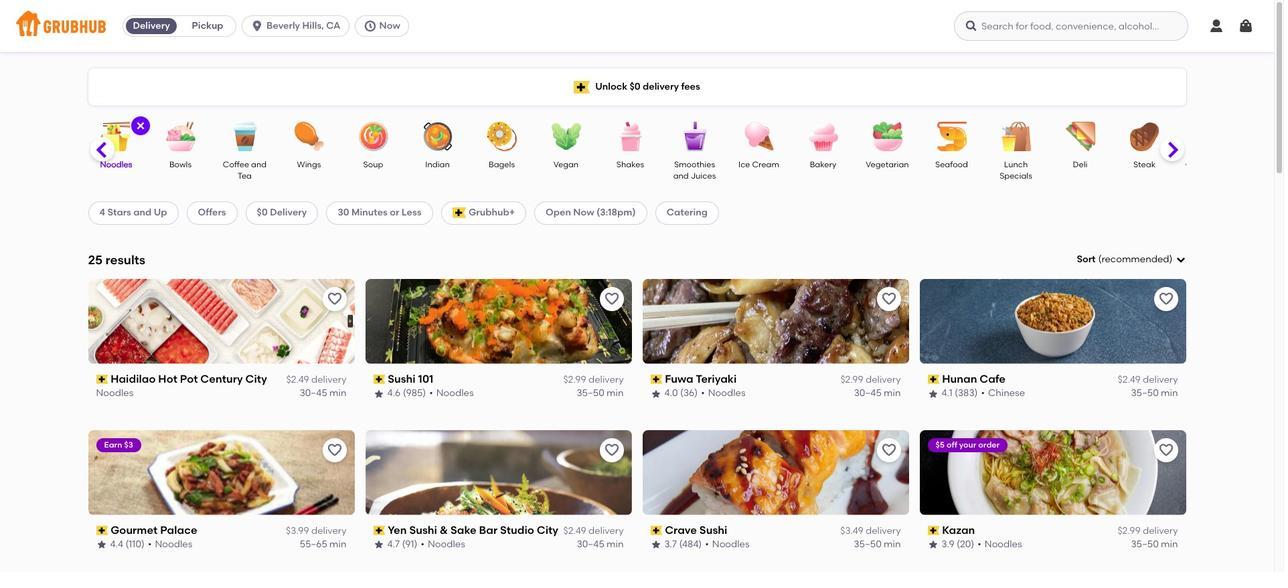 Task type: describe. For each thing, give the bounding box(es) containing it.
subscription pass image for yen
[[373, 527, 385, 536]]

min for gourmet palace
[[330, 539, 347, 551]]

noodles for crave sushi
[[713, 539, 750, 551]]

30–45 for haidilao hot pot century city
[[300, 388, 327, 400]]

)
[[1170, 254, 1173, 265]]

4
[[99, 207, 105, 219]]

cafe
[[980, 373, 1006, 386]]

min for yen sushi & sake bar studio city
[[607, 539, 624, 551]]

wings image
[[286, 122, 333, 151]]

beverly hills, ca
[[267, 20, 341, 31]]

gluten-free
[[1186, 160, 1233, 169]]

lunch specials
[[1000, 160, 1033, 181]]

pickup button
[[180, 15, 236, 37]]

indian image
[[414, 122, 461, 151]]

$5 off your order
[[936, 441, 1000, 450]]

deli
[[1074, 160, 1088, 169]]

noodles for kazan
[[985, 539, 1023, 551]]

3.7
[[665, 539, 677, 551]]

delivery for hunan cafe
[[1143, 375, 1179, 386]]

vegan
[[554, 160, 579, 169]]

open now (3:18pm)
[[546, 207, 636, 219]]

and for coffee and tea
[[251, 160, 267, 169]]

noodles image
[[93, 122, 140, 151]]

noodles for sushi 101
[[437, 388, 474, 400]]

30–45 min for yen sushi & sake bar studio city
[[577, 539, 624, 551]]

crave sushi
[[665, 524, 728, 537]]

101
[[418, 373, 434, 386]]

30–45 min for haidilao hot pot century city
[[300, 388, 347, 400]]

subscription pass image for hunan
[[928, 375, 940, 385]]

• chinese
[[982, 388, 1026, 400]]

deli image
[[1057, 122, 1104, 151]]

4.4
[[110, 539, 123, 551]]

25 results
[[88, 252, 145, 268]]

haidilao
[[111, 373, 156, 386]]

• for crave
[[706, 539, 709, 551]]

hills,
[[302, 20, 324, 31]]

4.1 (383)
[[942, 388, 978, 400]]

4.7
[[388, 539, 400, 551]]

• for sushi
[[430, 388, 433, 400]]

order
[[979, 441, 1000, 450]]

35–50 min for 101
[[577, 388, 624, 400]]

gourmet palace
[[111, 524, 197, 537]]

star icon image for fuwa
[[651, 389, 662, 400]]

sushi 101
[[388, 373, 434, 386]]

hunan cafe
[[943, 373, 1006, 386]]

vegetarian image
[[864, 122, 911, 151]]

save this restaurant button for yen sushi & sake bar studio city
[[600, 439, 624, 463]]

main navigation navigation
[[0, 0, 1275, 52]]

juices
[[691, 172, 716, 181]]

bowls image
[[157, 122, 204, 151]]

subscription pass image for crave
[[651, 527, 663, 536]]

smoothies
[[675, 160, 716, 169]]

Search for food, convenience, alcohol... search field
[[955, 11, 1189, 41]]

1 horizontal spatial $0
[[630, 81, 641, 92]]

(383)
[[955, 388, 978, 400]]

(985)
[[403, 388, 426, 400]]

ca
[[326, 20, 341, 31]]

your
[[960, 441, 977, 450]]

4.1
[[942, 388, 953, 400]]

$3.99 delivery
[[286, 526, 347, 537]]

min for fuwa teriyaki
[[884, 388, 901, 400]]

4.6 (985)
[[388, 388, 426, 400]]

$3.49 delivery
[[841, 526, 901, 537]]

30
[[338, 207, 349, 219]]

min for sushi 101
[[607, 388, 624, 400]]

soup
[[363, 160, 383, 169]]

now button
[[355, 15, 415, 37]]

35–50 min for cafe
[[1132, 388, 1179, 400]]

pot
[[180, 373, 198, 386]]

palace
[[160, 524, 197, 537]]

earn $3
[[104, 441, 133, 450]]

beverly
[[267, 20, 300, 31]]

(3:18pm)
[[597, 207, 636, 219]]

shakes image
[[607, 122, 654, 151]]

specials
[[1000, 172, 1033, 181]]

haidilao hot pot century city
[[111, 373, 267, 386]]

free
[[1216, 160, 1233, 169]]

cream
[[753, 160, 780, 169]]

• right (20)
[[978, 539, 982, 551]]

30–45 for yen sushi & sake bar studio city
[[577, 539, 605, 551]]

1 vertical spatial delivery
[[270, 207, 307, 219]]

30 minutes or less
[[338, 207, 422, 219]]

soup image
[[350, 122, 397, 151]]

bar
[[479, 524, 498, 537]]

25
[[88, 252, 103, 268]]

yen sushi & sake bar studio city
[[388, 524, 559, 537]]

vegan image
[[543, 122, 590, 151]]

• for hunan
[[982, 388, 985, 400]]

ice cream image
[[736, 122, 783, 151]]

• noodles right (20)
[[978, 539, 1023, 551]]

delivery for fuwa teriyaki
[[866, 375, 901, 386]]

35–50 for sushi
[[854, 539, 882, 551]]

earn
[[104, 441, 122, 450]]

sushi 101 logo image
[[365, 279, 632, 364]]

$2.49 for haidilao hot pot century city
[[286, 375, 309, 386]]

unlock $0 delivery fees
[[596, 81, 701, 92]]

open
[[546, 207, 571, 219]]

studio
[[500, 524, 534, 537]]

delivery for gourmet palace
[[311, 526, 347, 537]]

$2.49 delivery for yen sushi & sake bar studio city
[[564, 526, 624, 537]]

stars
[[108, 207, 131, 219]]

svg image inside now button
[[363, 19, 377, 33]]

• noodles for sushi
[[430, 388, 474, 400]]

1 horizontal spatial svg image
[[1176, 255, 1187, 265]]

min for crave sushi
[[884, 539, 901, 551]]

grubhub+
[[469, 207, 515, 219]]

min for haidilao hot pot century city
[[330, 388, 347, 400]]

fuwa teriyaki
[[665, 373, 737, 386]]

coffee and tea
[[223, 160, 267, 181]]

star icon image for sushi
[[373, 389, 384, 400]]

noodles down haidilao
[[96, 388, 134, 400]]

catering
[[667, 207, 708, 219]]

1 horizontal spatial city
[[537, 524, 559, 537]]

$0 delivery
[[257, 207, 307, 219]]

seafood
[[936, 160, 969, 169]]

minutes
[[352, 207, 388, 219]]

grubhub plus flag logo image for unlock $0 delivery fees
[[574, 81, 590, 93]]

save this restaurant button for sushi 101
[[600, 287, 624, 311]]

$2.99 for teriyaki
[[841, 375, 864, 386]]

hunan cafe logo image
[[920, 279, 1187, 364]]

gourmet palace  logo image
[[88, 431, 355, 516]]

teriyaki
[[696, 373, 737, 386]]

star icon image for yen
[[373, 540, 384, 551]]

bowls
[[169, 160, 192, 169]]

$3.49
[[841, 526, 864, 537]]

none field containing sort
[[1077, 253, 1187, 267]]

century
[[201, 373, 243, 386]]

noodles for fuwa teriyaki
[[709, 388, 746, 400]]



Task type: vqa. For each thing, say whether or not it's contained in the screenshot.
START
no



Task type: locate. For each thing, give the bounding box(es) containing it.
lunch specials image
[[993, 122, 1040, 151]]

delivery for kazan
[[1143, 526, 1179, 537]]

0 vertical spatial delivery
[[133, 20, 170, 31]]

save this restaurant button for hunan cafe
[[1155, 287, 1179, 311]]

•
[[430, 388, 433, 400], [701, 388, 705, 400], [982, 388, 985, 400], [148, 539, 152, 551], [421, 539, 425, 551], [706, 539, 709, 551], [978, 539, 982, 551]]

$0 down coffee and tea
[[257, 207, 268, 219]]

0 horizontal spatial grubhub plus flag logo image
[[453, 208, 466, 219]]

• noodles for yen
[[421, 539, 465, 551]]

fuwa
[[665, 373, 694, 386]]

lunch
[[1005, 160, 1028, 169]]

1 horizontal spatial delivery
[[270, 207, 307, 219]]

30–45 min
[[300, 388, 347, 400], [855, 388, 901, 400], [577, 539, 624, 551]]

$5
[[936, 441, 945, 450]]

4.0
[[665, 388, 678, 400]]

svg image
[[1209, 18, 1225, 34], [363, 19, 377, 33], [965, 19, 979, 33], [135, 121, 146, 131]]

noodles right (985)
[[437, 388, 474, 400]]

delivery for haidilao hot pot century city
[[311, 375, 347, 386]]

1 subscription pass image from the left
[[96, 375, 108, 385]]

$2.49 delivery for hunan cafe
[[1118, 375, 1179, 386]]

• noodles for gourmet
[[148, 539, 192, 551]]

subscription pass image left gourmet
[[96, 527, 108, 536]]

1 horizontal spatial $2.99 delivery
[[841, 375, 901, 386]]

sushi for crave
[[700, 524, 728, 537]]

kazan logo image
[[920, 431, 1187, 516]]

grubhub plus flag logo image left unlock
[[574, 81, 590, 93]]

bakery
[[810, 160, 837, 169]]

seafood image
[[929, 122, 976, 151]]

beverly hills, ca button
[[242, 15, 355, 37]]

$3
[[124, 441, 133, 450]]

1 horizontal spatial $2.49 delivery
[[564, 526, 624, 537]]

1 horizontal spatial and
[[251, 160, 267, 169]]

3.9 (20)
[[942, 539, 975, 551]]

save this restaurant button
[[323, 287, 347, 311], [600, 287, 624, 311], [877, 287, 901, 311], [1155, 287, 1179, 311], [323, 439, 347, 463], [600, 439, 624, 463], [877, 439, 901, 463], [1155, 439, 1179, 463]]

subscription pass image left the fuwa
[[651, 375, 663, 385]]

1 vertical spatial city
[[537, 524, 559, 537]]

svg image inside beverly hills, ca button
[[251, 19, 264, 33]]

1 horizontal spatial grubhub plus flag logo image
[[574, 81, 590, 93]]

pickup
[[192, 20, 223, 31]]

fuwa teriyaki logo image
[[643, 279, 909, 364]]

1 horizontal spatial $2.49
[[564, 526, 587, 537]]

0 horizontal spatial $2.49 delivery
[[286, 375, 347, 386]]

2 subscription pass image from the left
[[651, 375, 663, 385]]

star icon image left 3.7
[[651, 540, 662, 551]]

steak
[[1134, 160, 1156, 169]]

None field
[[1077, 253, 1187, 267]]

star icon image for gourmet
[[96, 540, 107, 551]]

• right (91) at bottom
[[421, 539, 425, 551]]

subscription pass image
[[96, 375, 108, 385], [651, 375, 663, 385]]

save this restaurant image
[[327, 291, 343, 307], [604, 291, 620, 307], [881, 291, 897, 307], [327, 443, 343, 459], [604, 443, 620, 459], [881, 443, 897, 459], [1159, 443, 1175, 459]]

• right "(484)"
[[706, 539, 709, 551]]

0 horizontal spatial $2.99
[[564, 375, 587, 386]]

off
[[947, 441, 958, 450]]

1 horizontal spatial 30–45 min
[[577, 539, 624, 551]]

4.0 (36)
[[665, 388, 698, 400]]

0 horizontal spatial $2.99 delivery
[[564, 375, 624, 386]]

$2.99 delivery for teriyaki
[[841, 375, 901, 386]]

noodles down noodles image in the top left of the page
[[100, 160, 132, 169]]

steak image
[[1122, 122, 1169, 151]]

now right the open
[[574, 207, 595, 219]]

0 horizontal spatial now
[[380, 20, 400, 31]]

city right studio
[[537, 524, 559, 537]]

star icon image
[[373, 389, 384, 400], [651, 389, 662, 400], [928, 389, 939, 400], [96, 540, 107, 551], [373, 540, 384, 551], [651, 540, 662, 551], [928, 540, 939, 551]]

2 horizontal spatial 30–45
[[855, 388, 882, 400]]

save this restaurant image for yen sushi & sake bar studio city
[[604, 443, 620, 459]]

(36)
[[681, 388, 698, 400]]

4.7 (91)
[[388, 539, 418, 551]]

kazan
[[943, 524, 976, 537]]

delivery for yen sushi & sake bar studio city
[[589, 526, 624, 537]]

$2.49 delivery for haidilao hot pot century city
[[286, 375, 347, 386]]

star icon image for hunan
[[928, 389, 939, 400]]

subscription pass image for sushi
[[373, 375, 385, 385]]

1 vertical spatial now
[[574, 207, 595, 219]]

city
[[246, 373, 267, 386], [537, 524, 559, 537]]

2 horizontal spatial 30–45 min
[[855, 388, 901, 400]]

0 vertical spatial city
[[246, 373, 267, 386]]

(91)
[[402, 539, 418, 551]]

1 horizontal spatial 30–45
[[577, 539, 605, 551]]

crave sushi logo image
[[643, 431, 909, 516]]

save this restaurant button for fuwa teriyaki
[[877, 287, 901, 311]]

and left up
[[133, 207, 152, 219]]

$3.99
[[286, 526, 309, 537]]

• for gourmet
[[148, 539, 152, 551]]

sort ( recommended )
[[1077, 254, 1173, 265]]

• noodles for fuwa
[[701, 388, 746, 400]]

yen sushi & sake bar studio city logo image
[[365, 431, 632, 516]]

save this restaurant image for haidilao hot pot century city
[[327, 291, 343, 307]]

recommended
[[1102, 254, 1170, 265]]

delivery button
[[123, 15, 180, 37]]

0 horizontal spatial $0
[[257, 207, 268, 219]]

$2.99 for 101
[[564, 375, 587, 386]]

• right (383) on the right bottom
[[982, 388, 985, 400]]

• noodles down 101
[[430, 388, 474, 400]]

noodles for yen sushi & sake bar studio city
[[428, 539, 465, 551]]

hunan
[[943, 373, 978, 386]]

grubhub plus flag logo image for grubhub+
[[453, 208, 466, 219]]

1 vertical spatial $0
[[257, 207, 268, 219]]

sushi up "(484)"
[[700, 524, 728, 537]]

offers
[[198, 207, 226, 219]]

4 stars and up
[[99, 207, 167, 219]]

noodles down the &
[[428, 539, 465, 551]]

0 horizontal spatial 30–45
[[300, 388, 327, 400]]

and
[[251, 160, 267, 169], [674, 172, 689, 181], [133, 207, 152, 219]]

bagels
[[489, 160, 515, 169]]

$2.99
[[564, 375, 587, 386], [841, 375, 864, 386], [1118, 526, 1141, 537]]

subscription pass image for gourmet
[[96, 527, 108, 536]]

• noodles down the &
[[421, 539, 465, 551]]

1 vertical spatial and
[[674, 172, 689, 181]]

wings
[[297, 160, 321, 169]]

tea
[[238, 172, 252, 181]]

• noodles for crave
[[706, 539, 750, 551]]

$2.49 for hunan cafe
[[1118, 375, 1141, 386]]

0 vertical spatial and
[[251, 160, 267, 169]]

$2.99 delivery for 101
[[564, 375, 624, 386]]

and down smoothies
[[674, 172, 689, 181]]

subscription pass image for fuwa teriyaki
[[651, 375, 663, 385]]

3.7 (484)
[[665, 539, 702, 551]]

up
[[154, 207, 167, 219]]

2 horizontal spatial $2.49 delivery
[[1118, 375, 1179, 386]]

2 horizontal spatial $2.99 delivery
[[1118, 526, 1179, 537]]

0 horizontal spatial subscription pass image
[[96, 375, 108, 385]]

subscription pass image left haidilao
[[96, 375, 108, 385]]

star icon image left 4.6
[[373, 389, 384, 400]]

yen
[[388, 524, 407, 537]]

grubhub plus flag logo image left grubhub+
[[453, 208, 466, 219]]

and inside coffee and tea
[[251, 160, 267, 169]]

4.4 (110)
[[110, 539, 145, 551]]

bagels image
[[479, 122, 526, 151]]

save this restaurant button for crave sushi
[[877, 439, 901, 463]]

min for hunan cafe
[[1162, 388, 1179, 400]]

unlock
[[596, 81, 628, 92]]

• down 101
[[430, 388, 433, 400]]

delivery for crave sushi
[[866, 526, 901, 537]]

subscription pass image left the crave
[[651, 527, 663, 536]]

0 horizontal spatial 30–45 min
[[300, 388, 347, 400]]

55–65
[[300, 539, 327, 551]]

subscription pass image left "hunan"
[[928, 375, 940, 385]]

noodles right (20)
[[985, 539, 1023, 551]]

0 horizontal spatial svg image
[[251, 19, 264, 33]]

star icon image left "4.0"
[[651, 389, 662, 400]]

and for smoothies and juices
[[674, 172, 689, 181]]

delivery left pickup
[[133, 20, 170, 31]]

2 horizontal spatial $2.49
[[1118, 375, 1141, 386]]

0 vertical spatial $0
[[630, 81, 641, 92]]

save this restaurant image for fuwa teriyaki
[[881, 291, 897, 307]]

delivery down wings
[[270, 207, 307, 219]]

2 horizontal spatial and
[[674, 172, 689, 181]]

sushi up (91) at bottom
[[410, 524, 437, 537]]

0 vertical spatial now
[[380, 20, 400, 31]]

• for fuwa
[[701, 388, 705, 400]]

30–45 for fuwa teriyaki
[[855, 388, 882, 400]]

0 horizontal spatial $2.49
[[286, 375, 309, 386]]

• for yen
[[421, 539, 425, 551]]

sort
[[1077, 254, 1096, 265]]

0 vertical spatial grubhub plus flag logo image
[[574, 81, 590, 93]]

coffee
[[223, 160, 249, 169]]

1 horizontal spatial subscription pass image
[[651, 375, 663, 385]]

or
[[390, 207, 400, 219]]

subscription pass image
[[373, 375, 385, 385], [928, 375, 940, 385], [96, 527, 108, 536], [373, 527, 385, 536], [651, 527, 663, 536], [928, 527, 940, 536]]

haidilao hot pot century city logo image
[[88, 279, 355, 364]]

• noodles
[[430, 388, 474, 400], [701, 388, 746, 400], [148, 539, 192, 551], [421, 539, 465, 551], [706, 539, 750, 551], [978, 539, 1023, 551]]

subscription pass image for haidilao hot pot century city
[[96, 375, 108, 385]]

ice cream
[[739, 160, 780, 169]]

subscription pass image left "yen"
[[373, 527, 385, 536]]

0 horizontal spatial delivery
[[133, 20, 170, 31]]

smoothies and juices image
[[672, 122, 718, 151]]

city right "century"
[[246, 373, 267, 386]]

and up tea
[[251, 160, 267, 169]]

star icon image left 4.1
[[928, 389, 939, 400]]

ice
[[739, 160, 751, 169]]

chinese
[[989, 388, 1026, 400]]

sushi
[[388, 373, 416, 386], [410, 524, 437, 537], [700, 524, 728, 537]]

less
[[402, 207, 422, 219]]

0 horizontal spatial city
[[246, 373, 267, 386]]

sake
[[451, 524, 477, 537]]

noodles for gourmet palace
[[155, 539, 192, 551]]

star icon image for crave
[[651, 540, 662, 551]]

noodles down teriyaki
[[709, 388, 746, 400]]

35–50 for 101
[[577, 388, 605, 400]]

crave
[[665, 524, 697, 537]]

subscription pass image left sushi 101
[[373, 375, 385, 385]]

0 horizontal spatial and
[[133, 207, 152, 219]]

min for kazan
[[1162, 539, 1179, 551]]

svg image
[[1239, 18, 1255, 34], [251, 19, 264, 33], [1176, 255, 1187, 265]]

star icon image left '3.9'
[[928, 540, 939, 551]]

bakery image
[[800, 122, 847, 151]]

3.9
[[942, 539, 955, 551]]

1 horizontal spatial $2.99
[[841, 375, 864, 386]]

• noodles down palace
[[148, 539, 192, 551]]

and inside smoothies and juices
[[674, 172, 689, 181]]

(484)
[[680, 539, 702, 551]]

sushi for yen
[[410, 524, 437, 537]]

• noodles down teriyaki
[[701, 388, 746, 400]]

delivery for sushi 101
[[589, 375, 624, 386]]

2 horizontal spatial $2.99
[[1118, 526, 1141, 537]]

now right ca at the left of page
[[380, 20, 400, 31]]

now inside button
[[380, 20, 400, 31]]

1 horizontal spatial now
[[574, 207, 595, 219]]

1 vertical spatial grubhub plus flag logo image
[[453, 208, 466, 219]]

2 vertical spatial and
[[133, 207, 152, 219]]

star icon image left the 4.4
[[96, 540, 107, 551]]

save this restaurant image for crave sushi
[[881, 443, 897, 459]]

$2.49 for yen sushi & sake bar studio city
[[564, 526, 587, 537]]

shakes
[[617, 160, 645, 169]]

sushi up 4.6 (985)
[[388, 373, 416, 386]]

$2.49
[[286, 375, 309, 386], [1118, 375, 1141, 386], [564, 526, 587, 537]]

coffee and tea image
[[221, 122, 268, 151]]

fees
[[682, 81, 701, 92]]

star icon image left "4.7"
[[373, 540, 384, 551]]

4.6
[[388, 388, 401, 400]]

• right (36)
[[701, 388, 705, 400]]

2 horizontal spatial svg image
[[1239, 18, 1255, 34]]

gourmet
[[111, 524, 158, 537]]

save this restaurant image for sushi 101
[[604, 291, 620, 307]]

subscription pass image left kazan
[[928, 527, 940, 536]]

delivery
[[133, 20, 170, 31], [270, 207, 307, 219]]

• noodles down the crave sushi
[[706, 539, 750, 551]]

noodles down palace
[[155, 539, 192, 551]]

• right '(110)'
[[148, 539, 152, 551]]

gluten-
[[1186, 160, 1216, 169]]

delivery inside button
[[133, 20, 170, 31]]

save this restaurant image
[[1159, 291, 1175, 307]]

noodles down the crave sushi
[[713, 539, 750, 551]]

min
[[330, 388, 347, 400], [607, 388, 624, 400], [884, 388, 901, 400], [1162, 388, 1179, 400], [330, 539, 347, 551], [607, 539, 624, 551], [884, 539, 901, 551], [1162, 539, 1179, 551]]

35–50 for cafe
[[1132, 388, 1159, 400]]

save this restaurant button for haidilao hot pot century city
[[323, 287, 347, 311]]

55–65 min
[[300, 539, 347, 551]]

30–45 min for fuwa teriyaki
[[855, 388, 901, 400]]

grubhub plus flag logo image
[[574, 81, 590, 93], [453, 208, 466, 219]]

35–50 min for sushi
[[854, 539, 901, 551]]

results
[[106, 252, 145, 268]]

(110)
[[126, 539, 145, 551]]

smoothies and juices
[[674, 160, 716, 181]]

$0 right unlock
[[630, 81, 641, 92]]

(20)
[[957, 539, 975, 551]]



